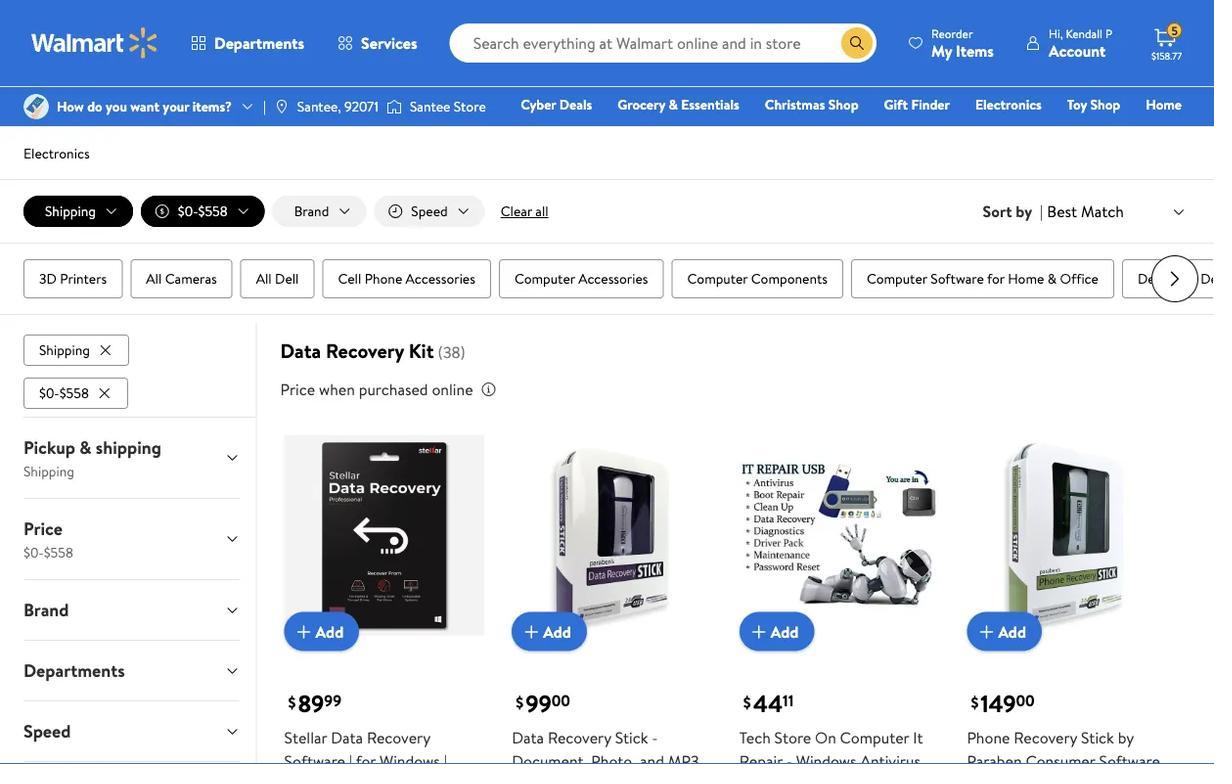 Task type: describe. For each thing, give the bounding box(es) containing it.
cell phone accessories
[[338, 269, 475, 288]]

tech store on computer it repair - windows antivirus hard drive data file recovery password reset tools utilities drivers live bootable boot usb flash thumb drive flash_drive image
[[740, 436, 940, 636]]

recovery inside the "stellar data recovery software | for windows"
[[367, 727, 430, 748]]

computer accessories
[[515, 269, 648, 288]]

dell link
[[1122, 259, 1177, 299]]

stellar
[[284, 727, 327, 748]]

0 vertical spatial departments
[[214, 32, 304, 54]]

| inside sort and filter section element
[[1040, 201, 1043, 222]]

gift finder link
[[875, 94, 959, 115]]

$558 inside price $0-$558
[[44, 542, 73, 561]]

phone inside phone recovery stick by paraben consumer softwar
[[967, 727, 1010, 748]]

gift
[[884, 95, 908, 114]]

one
[[1032, 122, 1061, 141]]

online
[[432, 379, 473, 400]]

computer components link
[[672, 259, 843, 299]]

shipping inside shipping dropdown button
[[45, 202, 96, 221]]

phone inside cell phone accessories link
[[365, 269, 402, 288]]

items?
[[192, 97, 232, 116]]

you
[[106, 97, 127, 116]]

toy
[[1067, 95, 1087, 114]]

$ for 44
[[743, 691, 751, 713]]

purchased
[[359, 379, 428, 400]]

tech
[[740, 727, 771, 748]]

best
[[1047, 200, 1077, 222]]

registry
[[957, 122, 1007, 141]]

all for all cameras
[[146, 269, 162, 288]]

add to cart image for 149
[[975, 620, 998, 644]]

all dell link
[[240, 259, 315, 299]]

how do you want your items?
[[57, 97, 232, 116]]

computer for computer software for home & office
[[867, 269, 927, 288]]

$0- inside $0-$558 button
[[39, 383, 59, 402]]

speed inside tab
[[23, 719, 71, 743]]

$0- inside price $0-$558
[[23, 542, 44, 561]]

$ for 99
[[516, 691, 524, 713]]

my
[[932, 40, 952, 61]]

$0-$558 inside dropdown button
[[178, 202, 228, 221]]

data recovery kit (38)
[[280, 337, 465, 365]]

$558 inside dropdown button
[[198, 202, 228, 221]]

departments tab
[[8, 641, 256, 700]]

92071
[[345, 97, 379, 116]]

add button for 99
[[512, 612, 587, 651]]

one debit link
[[1023, 121, 1107, 142]]

your
[[163, 97, 189, 116]]

$0-$558 inside button
[[39, 383, 89, 402]]

$0-$558 button
[[141, 196, 265, 227]]

components
[[751, 269, 828, 288]]

santee
[[410, 97, 451, 116]]

best match
[[1047, 200, 1124, 222]]

$ for 89
[[288, 691, 296, 713]]

pickup & shipping shipping
[[23, 435, 161, 480]]

repair
[[740, 750, 783, 764]]

document,
[[512, 750, 588, 764]]

44
[[753, 688, 783, 720]]

walmart+
[[1124, 122, 1182, 141]]

speed tab
[[8, 701, 256, 761]]

search icon image
[[849, 35, 865, 51]]

- inside data recovery stick - document, photo, and mp
[[652, 727, 658, 748]]

want
[[130, 97, 159, 116]]

hi, kendall p account
[[1049, 25, 1113, 61]]

windows inside the "stellar data recovery software | for windows"
[[380, 750, 440, 764]]

account
[[1049, 40, 1106, 61]]

all
[[536, 202, 549, 221]]

computer software for home & office link
[[851, 259, 1114, 299]]

stick for 99
[[615, 727, 648, 748]]

tech store on computer it repair - windows antiviru
[[740, 727, 923, 764]]

add for 149
[[998, 621, 1026, 642]]

debit
[[1065, 122, 1098, 141]]

0 horizontal spatial speed button
[[8, 701, 256, 761]]

cell phone accessories link
[[322, 259, 491, 299]]

1 vertical spatial brand button
[[8, 580, 256, 640]]

0 vertical spatial electronics
[[976, 95, 1042, 114]]

add to cart image for 89
[[292, 620, 316, 644]]

deals
[[560, 95, 592, 114]]

sort
[[983, 201, 1012, 222]]

add for 89
[[316, 621, 344, 642]]

0 horizontal spatial electronics link
[[23, 144, 90, 163]]

clear all button
[[493, 196, 556, 227]]

5
[[1172, 22, 1178, 39]]

walmart image
[[31, 27, 159, 59]]

$0-$558 list item
[[23, 374, 132, 409]]

add button for 149
[[967, 612, 1042, 651]]

grocery & essentials
[[618, 95, 740, 114]]

add for 44
[[771, 621, 799, 642]]

 image for how do you want your items?
[[23, 94, 49, 119]]

11
[[783, 690, 794, 712]]

santee store
[[410, 97, 486, 116]]

Search search field
[[450, 23, 877, 63]]

$ for 149
[[971, 691, 979, 713]]

services
[[361, 32, 417, 54]]

phone recovery stick by paraben consumer software - investigation tool for android phones & tablets image
[[967, 436, 1167, 636]]

how
[[57, 97, 84, 116]]

computer accessories link
[[499, 259, 664, 299]]

1 accessories from the left
[[406, 269, 475, 288]]

data recovery stick - document, photo, and mp3 deleted file recovery tool image
[[512, 436, 712, 636]]

santee, 92071
[[297, 97, 379, 116]]

one debit
[[1032, 122, 1098, 141]]

printers
[[60, 269, 107, 288]]

sort by |
[[983, 201, 1043, 222]]

walmart+ link
[[1115, 121, 1191, 142]]

speed inside sort and filter section element
[[411, 202, 448, 221]]

gift finder
[[884, 95, 950, 114]]

0 vertical spatial brand button
[[273, 196, 366, 227]]

photo,
[[591, 750, 636, 764]]

de
[[1201, 269, 1214, 288]]

clear all
[[501, 202, 549, 221]]

items
[[956, 40, 994, 61]]

and
[[640, 750, 664, 764]]

match
[[1081, 200, 1124, 222]]

next slide for guidednav list image
[[1152, 255, 1199, 302]]

price $0-$558
[[23, 516, 73, 561]]

shipping button
[[23, 334, 129, 366]]

1 horizontal spatial 99
[[526, 688, 552, 720]]

data inside the "stellar data recovery software | for windows"
[[331, 727, 363, 748]]

3d
[[39, 269, 57, 288]]

add button for 44
[[740, 612, 814, 651]]

kit
[[409, 337, 434, 365]]

when
[[319, 379, 355, 400]]

cyber
[[521, 95, 556, 114]]

it
[[913, 727, 923, 748]]

toy shop link
[[1059, 94, 1129, 115]]

1 horizontal spatial software
[[931, 269, 984, 288]]

price for when
[[280, 379, 315, 400]]

price for $0-
[[23, 516, 63, 541]]

0 vertical spatial speed button
[[374, 196, 485, 227]]

recovery for data recovery stick - document, photo, and mp
[[548, 727, 611, 748]]

3d printers link
[[23, 259, 123, 299]]



Task type: locate. For each thing, give the bounding box(es) containing it.
1 vertical spatial price
[[23, 516, 63, 541]]

1 horizontal spatial data
[[331, 727, 363, 748]]

essentials
[[681, 95, 740, 114]]

data for stick
[[512, 727, 544, 748]]

price when purchased online
[[280, 379, 473, 400]]

1 horizontal spatial speed button
[[374, 196, 485, 227]]

best match button
[[1043, 198, 1191, 224]]

0 horizontal spatial software
[[284, 750, 345, 764]]

brand button
[[273, 196, 366, 227], [8, 580, 256, 640]]

computer inside tech store on computer it repair - windows antiviru
[[840, 727, 909, 748]]

1 $ from the left
[[288, 691, 296, 713]]

hi,
[[1049, 25, 1063, 42]]

departments down brand tab
[[23, 658, 125, 683]]

1 vertical spatial departments button
[[8, 641, 256, 700]]

finder
[[911, 95, 950, 114]]

00 inside $ 99 00
[[552, 690, 570, 712]]

$558 up brand tab
[[44, 542, 73, 561]]

all left cameras
[[146, 269, 162, 288]]

recovery up price when purchased online
[[326, 337, 404, 365]]

0 horizontal spatial 99
[[324, 690, 342, 712]]

$ left 44 on the right of the page
[[743, 691, 751, 713]]

consumer
[[1026, 750, 1096, 764]]

add button for 89
[[284, 612, 359, 651]]

2 vertical spatial |
[[349, 750, 352, 764]]

0 vertical spatial brand
[[294, 202, 329, 221]]

00 for 149
[[1016, 690, 1035, 712]]

add button up $ 99 00
[[512, 612, 587, 651]]

3 add button from the left
[[740, 612, 814, 651]]

store inside tech store on computer it repair - windows antiviru
[[775, 727, 811, 748]]

2 windows from the left
[[796, 750, 857, 764]]

$ inside the $ 44 11
[[743, 691, 751, 713]]

shipping button
[[23, 196, 133, 227]]

dell
[[275, 269, 299, 288], [1138, 269, 1162, 288]]

1 horizontal spatial departments
[[214, 32, 304, 54]]

$0-$558
[[178, 202, 228, 221], [39, 383, 89, 402]]

stick for 149
[[1081, 727, 1114, 748]]

brand inside sort and filter section element
[[294, 202, 329, 221]]

0 vertical spatial &
[[669, 95, 678, 114]]

0 vertical spatial -
[[652, 727, 658, 748]]

2 horizontal spatial |
[[1040, 201, 1043, 222]]

clear
[[501, 202, 532, 221]]

santee,
[[297, 97, 341, 116]]

computer for computer accessories
[[515, 269, 575, 288]]

home inside home fashion
[[1146, 95, 1182, 114]]

store
[[454, 97, 486, 116], [775, 727, 811, 748]]

0 horizontal spatial $0-$558
[[39, 383, 89, 402]]

0 horizontal spatial windows
[[380, 750, 440, 764]]

shop for christmas shop
[[829, 95, 859, 114]]

1 horizontal spatial all
[[256, 269, 272, 288]]

 image left santee,
[[274, 99, 289, 114]]

149
[[981, 688, 1016, 720]]

brand inside tab
[[23, 598, 69, 622]]

1 vertical spatial $0-$558
[[39, 383, 89, 402]]

reorder my items
[[932, 25, 994, 61]]

accessories down sort and filter section element
[[579, 269, 648, 288]]

christmas shop link
[[756, 94, 867, 115]]

& left office
[[1048, 269, 1057, 288]]

1 horizontal spatial speed
[[411, 202, 448, 221]]

1 stick from the left
[[615, 727, 648, 748]]

1 horizontal spatial  image
[[274, 99, 289, 114]]

departments button up items?
[[174, 20, 321, 67]]

0 vertical spatial departments button
[[174, 20, 321, 67]]

2 horizontal spatial &
[[1048, 269, 1057, 288]]

stick inside data recovery stick - document, photo, and mp
[[615, 727, 648, 748]]

kendall
[[1066, 25, 1103, 42]]

dell left cell
[[275, 269, 299, 288]]

christmas
[[765, 95, 825, 114]]

pickup & shipping tab
[[8, 418, 256, 498]]

Walmart Site-Wide search field
[[450, 23, 877, 63]]

shipping up the $0-$558 'list item'
[[39, 340, 90, 359]]

1 horizontal spatial windows
[[796, 750, 857, 764]]

add to cart image for 44
[[747, 620, 771, 644]]

0 horizontal spatial add to cart image
[[520, 620, 543, 644]]

2 horizontal spatial data
[[512, 727, 544, 748]]

1 shop from the left
[[829, 95, 859, 114]]

1 vertical spatial phone
[[967, 727, 1010, 748]]

1 horizontal spatial $0-$558
[[178, 202, 228, 221]]

1 horizontal spatial 00
[[1016, 690, 1035, 712]]

phone recovery stick by paraben consumer softwar
[[967, 727, 1160, 764]]

1 vertical spatial speed
[[23, 719, 71, 743]]

legal information image
[[481, 382, 497, 397]]

3d printers
[[39, 269, 107, 288]]

& for shipping
[[80, 435, 92, 460]]

1 horizontal spatial dell
[[1138, 269, 1162, 288]]

1 horizontal spatial brand
[[294, 202, 329, 221]]

0 horizontal spatial &
[[80, 435, 92, 460]]

cameras
[[165, 269, 217, 288]]

- inside tech store on computer it repair - windows antiviru
[[787, 750, 793, 764]]

1 horizontal spatial price
[[280, 379, 315, 400]]

3 add from the left
[[771, 621, 799, 642]]

$ left 149
[[971, 691, 979, 713]]

add up $ 99 00
[[543, 621, 571, 642]]

electronics link up registry link
[[967, 94, 1051, 115]]

by inside sort and filter section element
[[1016, 201, 1032, 222]]

add to cart image up '89'
[[292, 620, 316, 644]]

1 00 from the left
[[552, 690, 570, 712]]

phone up paraben
[[967, 727, 1010, 748]]

$ up the document,
[[516, 691, 524, 713]]

1 vertical spatial $0-
[[39, 383, 59, 402]]

 image for santee store
[[386, 97, 402, 116]]

0 vertical spatial |
[[263, 97, 266, 116]]

price
[[280, 379, 315, 400], [23, 516, 63, 541]]

1 horizontal spatial -
[[787, 750, 793, 764]]

home left office
[[1008, 269, 1044, 288]]

4 add button from the left
[[967, 612, 1042, 651]]

de link
[[1185, 259, 1214, 299]]

$0-$558 up cameras
[[178, 202, 228, 221]]

2 accessories from the left
[[579, 269, 648, 288]]

0 vertical spatial $0-$558
[[178, 202, 228, 221]]

1 add to cart image from the left
[[520, 620, 543, 644]]

$558 down shipping button
[[59, 383, 89, 402]]

$558
[[198, 202, 228, 221], [59, 383, 89, 402], [44, 542, 73, 561]]

0 horizontal spatial store
[[454, 97, 486, 116]]

accessories up (38)
[[406, 269, 475, 288]]

2 $ from the left
[[516, 691, 524, 713]]

0 vertical spatial $0-
[[178, 202, 198, 221]]

by inside phone recovery stick by paraben consumer softwar
[[1118, 727, 1134, 748]]

0 horizontal spatial brand button
[[8, 580, 256, 640]]

0 horizontal spatial -
[[652, 727, 658, 748]]

1 windows from the left
[[380, 750, 440, 764]]

0 horizontal spatial price
[[23, 516, 63, 541]]

& inside "link"
[[669, 95, 678, 114]]

all dell
[[256, 269, 299, 288]]

grocery
[[618, 95, 665, 114]]

$558 inside button
[[59, 383, 89, 402]]

speed button down 'departments' 'tab'
[[8, 701, 256, 761]]

1 horizontal spatial brand button
[[273, 196, 366, 227]]

0 horizontal spatial brand
[[23, 598, 69, 622]]

departments up items?
[[214, 32, 304, 54]]

0 horizontal spatial dell
[[275, 269, 299, 288]]

tab
[[8, 762, 256, 764]]

electronics up registry link
[[976, 95, 1042, 114]]

paraben
[[967, 750, 1022, 764]]

shop up 'fashion'
[[829, 95, 859, 114]]

00 up phone recovery stick by paraben consumer softwar
[[1016, 690, 1035, 712]]

speed button up the cell phone accessories
[[374, 196, 485, 227]]

1 vertical spatial $558
[[59, 383, 89, 402]]

0 horizontal spatial all
[[146, 269, 162, 288]]

computer for computer components
[[687, 269, 748, 288]]

shipping
[[45, 202, 96, 221], [39, 340, 90, 359], [23, 461, 74, 480]]

data for kit
[[280, 337, 321, 365]]

0 vertical spatial shipping
[[45, 202, 96, 221]]

0 horizontal spatial speed
[[23, 719, 71, 743]]

software
[[931, 269, 984, 288], [284, 750, 345, 764]]

brand up the all dell
[[294, 202, 329, 221]]

0 vertical spatial electronics link
[[967, 94, 1051, 115]]

recovery right the stellar
[[367, 727, 430, 748]]

1 vertical spatial electronics
[[23, 144, 90, 163]]

for inside the "stellar data recovery software | for windows"
[[356, 750, 376, 764]]

$0-$558 down shipping button
[[39, 383, 89, 402]]

stick
[[615, 727, 648, 748], [1081, 727, 1114, 748]]

departments button down brand tab
[[8, 641, 256, 700]]

2 dell from the left
[[1138, 269, 1162, 288]]

recovery inside data recovery stick - document, photo, and mp
[[548, 727, 611, 748]]

0 horizontal spatial home
[[1008, 269, 1044, 288]]

2 horizontal spatial  image
[[386, 97, 402, 116]]

brand button up 'departments' 'tab'
[[8, 580, 256, 640]]

shipping down pickup
[[23, 461, 74, 480]]

all right cameras
[[256, 269, 272, 288]]

0 vertical spatial price
[[280, 379, 315, 400]]

 image right 92071
[[386, 97, 402, 116]]

add up 11
[[771, 621, 799, 642]]

speed
[[411, 202, 448, 221], [23, 719, 71, 743]]

1 vertical spatial for
[[356, 750, 376, 764]]

$ inside the "$ 149 00"
[[971, 691, 979, 713]]

stick up photo,
[[615, 727, 648, 748]]

2 add to cart image from the left
[[975, 620, 998, 644]]

& right grocery
[[669, 95, 678, 114]]

$ inside $ 99 00
[[516, 691, 524, 713]]

1 vertical spatial by
[[1118, 727, 1134, 748]]

store right santee
[[454, 97, 486, 116]]

- right repair
[[787, 750, 793, 764]]

data
[[280, 337, 321, 365], [331, 727, 363, 748], [512, 727, 544, 748]]

- up and at the right bottom
[[652, 727, 658, 748]]

brand down price $0-$558
[[23, 598, 69, 622]]

grocery & essentials link
[[609, 94, 748, 115]]

electronics link down how
[[23, 144, 90, 163]]

1 add to cart image from the left
[[292, 620, 316, 644]]

software down the stellar
[[284, 750, 345, 764]]

0 horizontal spatial for
[[356, 750, 376, 764]]

1 horizontal spatial add to cart image
[[975, 620, 998, 644]]

1 horizontal spatial stick
[[1081, 727, 1114, 748]]

00 up the document,
[[552, 690, 570, 712]]

00 inside the "$ 149 00"
[[1016, 690, 1035, 712]]

0 vertical spatial by
[[1016, 201, 1032, 222]]

by
[[1016, 201, 1032, 222], [1118, 727, 1134, 748]]

1 vertical spatial speed button
[[8, 701, 256, 761]]

brand tab
[[8, 580, 256, 640]]

2 add button from the left
[[512, 612, 587, 651]]

$0-$558 button
[[23, 377, 128, 409]]

departments
[[214, 32, 304, 54], [23, 658, 125, 683]]

0 vertical spatial store
[[454, 97, 486, 116]]

1 horizontal spatial add to cart image
[[747, 620, 771, 644]]

1 vertical spatial store
[[775, 727, 811, 748]]

brand button up cell
[[273, 196, 366, 227]]

$ 99 00
[[516, 688, 570, 720]]

store left the "on"
[[775, 727, 811, 748]]

 image
[[23, 94, 49, 119], [386, 97, 402, 116], [274, 99, 289, 114]]

windows inside tech store on computer it repair - windows antiviru
[[796, 750, 857, 764]]

& inside the pickup & shipping shipping
[[80, 435, 92, 460]]

recovery up consumer
[[1014, 727, 1078, 748]]

1 dell from the left
[[275, 269, 299, 288]]

1 vertical spatial departments
[[23, 658, 125, 683]]

 image for santee, 92071
[[274, 99, 289, 114]]

$558 up cameras
[[198, 202, 228, 221]]

departments inside 'tab'
[[23, 658, 125, 683]]

add up $ 89 99
[[316, 621, 344, 642]]

dell left de link
[[1138, 269, 1162, 288]]

shipping list item
[[23, 331, 133, 366]]

 image left how
[[23, 94, 49, 119]]

$ 149 00
[[971, 688, 1035, 720]]

1 vertical spatial |
[[1040, 201, 1043, 222]]

0 vertical spatial software
[[931, 269, 984, 288]]

| inside the "stellar data recovery software | for windows"
[[349, 750, 352, 764]]

add to cart image
[[292, 620, 316, 644], [747, 620, 771, 644]]

add to cart image up 44 on the right of the page
[[747, 620, 771, 644]]

software inside the "stellar data recovery software | for windows"
[[284, 750, 345, 764]]

0 vertical spatial $558
[[198, 202, 228, 221]]

1 vertical spatial software
[[284, 750, 345, 764]]

add button up 11
[[740, 612, 814, 651]]

4 $ from the left
[[971, 691, 979, 713]]

reorder
[[932, 25, 973, 42]]

0 vertical spatial speed
[[411, 202, 448, 221]]

0 horizontal spatial phone
[[365, 269, 402, 288]]

shop for toy shop
[[1091, 95, 1121, 114]]

2 all from the left
[[256, 269, 272, 288]]

sort and filter section element
[[0, 180, 1214, 243]]

1 horizontal spatial phone
[[967, 727, 1010, 748]]

0 horizontal spatial |
[[263, 97, 266, 116]]

add button up the "$ 149 00"
[[967, 612, 1042, 651]]

$ inside $ 89 99
[[288, 691, 296, 713]]

price tab
[[8, 499, 256, 579]]

recovery
[[326, 337, 404, 365], [367, 727, 430, 748], [548, 727, 611, 748], [1014, 727, 1078, 748]]

2 shop from the left
[[1091, 95, 1121, 114]]

stick inside phone recovery stick by paraben consumer softwar
[[1081, 727, 1114, 748]]

shop right toy
[[1091, 95, 1121, 114]]

add button up $ 89 99
[[284, 612, 359, 651]]

1 add button from the left
[[284, 612, 359, 651]]

$158.77
[[1152, 49, 1182, 62]]

|
[[263, 97, 266, 116], [1040, 201, 1043, 222], [349, 750, 352, 764]]

4 add from the left
[[998, 621, 1026, 642]]

$
[[288, 691, 296, 713], [516, 691, 524, 713], [743, 691, 751, 713], [971, 691, 979, 713]]

99 up the stellar
[[324, 690, 342, 712]]

recovery inside phone recovery stick by paraben consumer softwar
[[1014, 727, 1078, 748]]

all cameras
[[146, 269, 217, 288]]

2 vertical spatial $0-
[[23, 542, 44, 561]]

2 vertical spatial $558
[[44, 542, 73, 561]]

add to cart image up 149
[[975, 620, 998, 644]]

1 horizontal spatial store
[[775, 727, 811, 748]]

0 horizontal spatial add to cart image
[[292, 620, 316, 644]]

stick up consumer
[[1081, 727, 1114, 748]]

1 add from the left
[[316, 621, 344, 642]]

store for santee
[[454, 97, 486, 116]]

store for tech
[[775, 727, 811, 748]]

data up when
[[280, 337, 321, 365]]

software down sort
[[931, 269, 984, 288]]

shipping
[[96, 435, 161, 460]]

1 horizontal spatial electronics
[[976, 95, 1042, 114]]

shop inside christmas shop link
[[829, 95, 859, 114]]

2 00 from the left
[[1016, 690, 1035, 712]]

0 horizontal spatial shop
[[829, 95, 859, 114]]

list containing shipping
[[23, 331, 240, 409]]

0 horizontal spatial 00
[[552, 690, 570, 712]]

do
[[87, 97, 102, 116]]

toy shop
[[1067, 95, 1121, 114]]

computer components
[[687, 269, 828, 288]]

1 vertical spatial home
[[1008, 269, 1044, 288]]

89
[[298, 688, 324, 720]]

add to cart image up $ 99 00
[[520, 620, 543, 644]]

stellar data recovery software | for windows | professional | recovers deleted data, photos, videos, emails etc. | 1 pc 1 year | activation key card image
[[284, 436, 485, 636]]

00 for 99
[[552, 690, 570, 712]]

shop inside toy shop link
[[1091, 95, 1121, 114]]

data up the document,
[[512, 727, 544, 748]]

home up walmart+
[[1146, 95, 1182, 114]]

stellar data recovery software | for windows 
[[284, 727, 459, 764]]

add
[[316, 621, 344, 642], [543, 621, 571, 642], [771, 621, 799, 642], [998, 621, 1026, 642]]

home fashion
[[831, 95, 1182, 141]]

1 vertical spatial -
[[787, 750, 793, 764]]

christmas shop
[[765, 95, 859, 114]]

all for all dell
[[256, 269, 272, 288]]

all cameras link
[[130, 259, 233, 299]]

price down pickup
[[23, 516, 63, 541]]

0 horizontal spatial accessories
[[406, 269, 475, 288]]

price left when
[[280, 379, 315, 400]]

1 horizontal spatial |
[[349, 750, 352, 764]]

99 up the document,
[[526, 688, 552, 720]]

2 add from the left
[[543, 621, 571, 642]]

0 vertical spatial for
[[987, 269, 1005, 288]]

1 horizontal spatial for
[[987, 269, 1005, 288]]

& for essentials
[[669, 95, 678, 114]]

1 horizontal spatial electronics link
[[967, 94, 1051, 115]]

recovery for phone recovery stick by paraben consumer softwar
[[1014, 727, 1078, 748]]

fashion link
[[823, 121, 886, 142]]

electronics
[[976, 95, 1042, 114], [23, 144, 90, 163]]

1 vertical spatial &
[[1048, 269, 1057, 288]]

recovery for data recovery kit (38)
[[326, 337, 404, 365]]

add to cart image
[[520, 620, 543, 644], [975, 620, 998, 644]]

price inside price $0-$558
[[23, 516, 63, 541]]

recovery up the document,
[[548, 727, 611, 748]]

2 vertical spatial &
[[80, 435, 92, 460]]

1 all from the left
[[146, 269, 162, 288]]

home link
[[1137, 94, 1191, 115]]

$ 44 11
[[743, 688, 794, 720]]

shipping up 3d printers
[[45, 202, 96, 221]]

$ left '89'
[[288, 691, 296, 713]]

shipping inside shipping button
[[39, 340, 90, 359]]

1 horizontal spatial shop
[[1091, 95, 1121, 114]]

add up the "$ 149 00"
[[998, 621, 1026, 642]]

shop
[[829, 95, 859, 114], [1091, 95, 1121, 114]]

0 horizontal spatial departments
[[23, 658, 125, 683]]

2 add to cart image from the left
[[747, 620, 771, 644]]

phone right cell
[[365, 269, 402, 288]]

0 vertical spatial phone
[[365, 269, 402, 288]]

add to cart image for 99
[[520, 620, 543, 644]]

-
[[652, 727, 658, 748], [787, 750, 793, 764]]

auto link
[[893, 121, 940, 142]]

$ 89 99
[[288, 688, 342, 720]]

99 inside $ 89 99
[[324, 690, 342, 712]]

& right pickup
[[80, 435, 92, 460]]

registry link
[[948, 121, 1015, 142]]

1 vertical spatial brand
[[23, 598, 69, 622]]

$0- inside $0-$558 dropdown button
[[178, 202, 198, 221]]

phone
[[365, 269, 402, 288], [967, 727, 1010, 748]]

add for 99
[[543, 621, 571, 642]]

list
[[23, 331, 240, 409]]

data recovery stick - document, photo, and mp
[[512, 727, 699, 764]]

0 vertical spatial home
[[1146, 95, 1182, 114]]

1 horizontal spatial home
[[1146, 95, 1182, 114]]

0 horizontal spatial  image
[[23, 94, 49, 119]]

3 $ from the left
[[743, 691, 751, 713]]

1 horizontal spatial by
[[1118, 727, 1134, 748]]

shipping inside the pickup & shipping shipping
[[23, 461, 74, 480]]

office
[[1060, 269, 1099, 288]]

p
[[1106, 25, 1113, 42]]

data right the stellar
[[331, 727, 363, 748]]

00
[[552, 690, 570, 712], [1016, 690, 1035, 712]]

pickup
[[23, 435, 75, 460]]

data inside data recovery stick - document, photo, and mp
[[512, 727, 544, 748]]

electronics down how
[[23, 144, 90, 163]]

$0-
[[178, 202, 198, 221], [39, 383, 59, 402], [23, 542, 44, 561]]

2 stick from the left
[[1081, 727, 1114, 748]]



Task type: vqa. For each thing, say whether or not it's contained in the screenshot.
Valentine's Day balloons image on the top left
no



